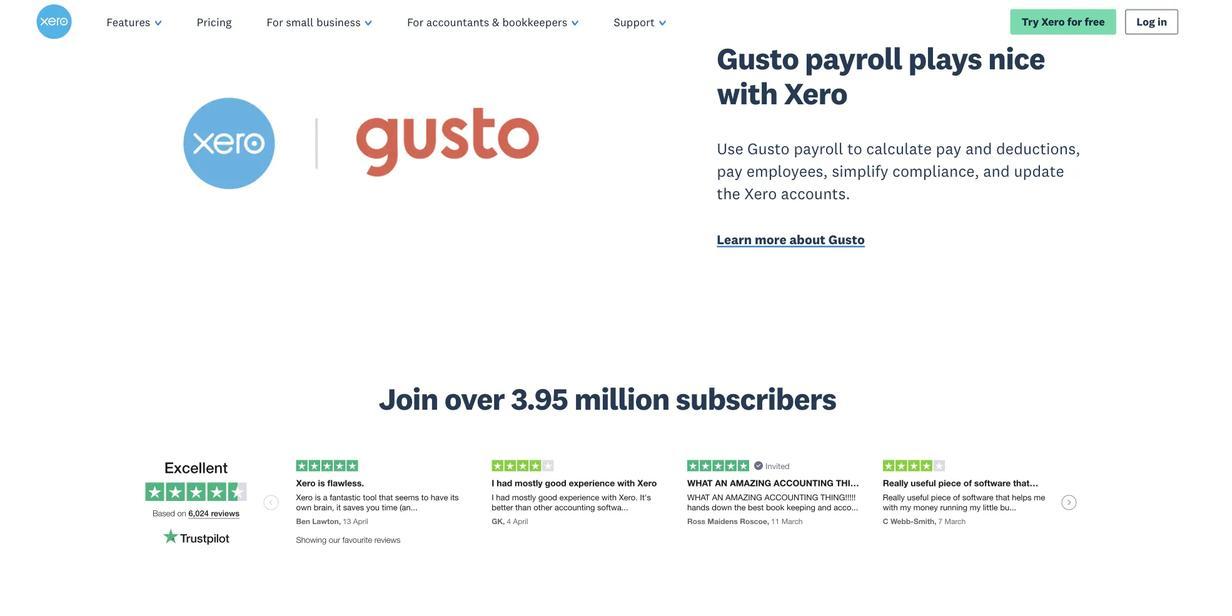 Task type: locate. For each thing, give the bounding box(es) containing it.
subscribers
[[676, 380, 837, 418]]

0 vertical spatial pay
[[936, 139, 962, 159]]

2 vertical spatial xero
[[745, 184, 777, 204]]

2 for from the left
[[407, 15, 424, 29]]

xero inside use gusto payroll to calculate pay and deductions, pay employees, simplify compliance, and update the xero accounts.
[[745, 184, 777, 204]]

learn
[[717, 232, 752, 248]]

1 vertical spatial xero
[[784, 75, 848, 113]]

with
[[717, 75, 778, 113]]

free
[[1085, 15, 1105, 28]]

0 vertical spatial xero
[[1042, 15, 1065, 28]]

1 vertical spatial gusto
[[748, 139, 790, 159]]

1 horizontal spatial xero
[[784, 75, 848, 113]]

and
[[966, 139, 993, 159], [984, 161, 1010, 181]]

xero homepage image
[[36, 4, 72, 39]]

xero inside 'gusto payroll plays nice with xero'
[[784, 75, 848, 113]]

use gusto payroll to calculate pay and deductions, pay employees, simplify compliance, and update the xero accounts.
[[717, 139, 1081, 204]]

0 horizontal spatial xero
[[745, 184, 777, 204]]

join
[[379, 380, 438, 418]]

&
[[492, 15, 500, 29]]

to
[[848, 139, 863, 159]]

payroll inside use gusto payroll to calculate pay and deductions, pay employees, simplify compliance, and update the xero accounts.
[[794, 139, 844, 159]]

simplify
[[832, 161, 889, 181]]

support
[[614, 15, 655, 29]]

for left "small"
[[267, 15, 283, 29]]

0 horizontal spatial pay
[[717, 161, 743, 181]]

xero
[[1042, 15, 1065, 28], [784, 75, 848, 113], [745, 184, 777, 204]]

for left accountants
[[407, 15, 424, 29]]

in
[[1158, 15, 1168, 28]]

accountants
[[427, 15, 489, 29]]

the
[[717, 184, 741, 204]]

for inside dropdown button
[[407, 15, 424, 29]]

pay down use
[[717, 161, 743, 181]]

for
[[267, 15, 283, 29], [407, 15, 424, 29]]

for small business button
[[249, 0, 390, 44]]

more
[[755, 232, 787, 248]]

for inside 'dropdown button'
[[267, 15, 283, 29]]

learn more about gusto link
[[717, 231, 1082, 251]]

0 vertical spatial gusto
[[717, 39, 799, 77]]

try xero for free
[[1022, 15, 1105, 28]]

gusto inside 'gusto payroll plays nice with xero'
[[717, 39, 799, 77]]

features
[[107, 15, 150, 29]]

support button
[[596, 0, 684, 44]]

bookkeepers
[[503, 15, 568, 29]]

pricing
[[197, 15, 232, 29]]

plays
[[909, 39, 982, 77]]

1 vertical spatial payroll
[[794, 139, 844, 159]]

pay up compliance,
[[936, 139, 962, 159]]

log in link
[[1126, 9, 1179, 35]]

for accountants & bookkeepers button
[[390, 0, 596, 44]]

1 vertical spatial pay
[[717, 161, 743, 181]]

xero and gusto brands image
[[134, 30, 596, 259]]

gusto
[[717, 39, 799, 77], [748, 139, 790, 159], [829, 232, 865, 248]]

2 vertical spatial gusto
[[829, 232, 865, 248]]

million
[[574, 380, 670, 418]]

for for for accountants & bookkeepers
[[407, 15, 424, 29]]

0 horizontal spatial for
[[267, 15, 283, 29]]

pay
[[936, 139, 962, 159], [717, 161, 743, 181]]

1 horizontal spatial for
[[407, 15, 424, 29]]

and left update
[[984, 161, 1010, 181]]

1 for from the left
[[267, 15, 283, 29]]

for accountants & bookkeepers
[[407, 15, 568, 29]]

and up compliance,
[[966, 139, 993, 159]]

join over 3.95 million subscribers
[[379, 380, 837, 418]]

payroll
[[805, 39, 903, 77], [794, 139, 844, 159]]

payroll inside 'gusto payroll plays nice with xero'
[[805, 39, 903, 77]]

calculate
[[867, 139, 932, 159]]

0 vertical spatial payroll
[[805, 39, 903, 77]]



Task type: describe. For each thing, give the bounding box(es) containing it.
gusto payroll plays nice with xero
[[717, 39, 1045, 113]]

business
[[317, 15, 361, 29]]

update
[[1014, 161, 1065, 181]]

about
[[790, 232, 826, 248]]

1 horizontal spatial pay
[[936, 139, 962, 159]]

compliance,
[[893, 161, 980, 181]]

log in
[[1137, 15, 1168, 28]]

try
[[1022, 15, 1039, 28]]

for small business
[[267, 15, 361, 29]]

features button
[[89, 0, 179, 44]]

use
[[717, 139, 744, 159]]

employees,
[[747, 161, 828, 181]]

nice
[[989, 39, 1045, 77]]

1 vertical spatial and
[[984, 161, 1010, 181]]

pricing link
[[179, 0, 249, 44]]

learn more about gusto
[[717, 232, 865, 248]]

deductions,
[[997, 139, 1081, 159]]

0 vertical spatial and
[[966, 139, 993, 159]]

3.95
[[511, 380, 568, 418]]

for for for small business
[[267, 15, 283, 29]]

gusto inside use gusto payroll to calculate pay and deductions, pay employees, simplify compliance, and update the xero accounts.
[[748, 139, 790, 159]]

accounts.
[[781, 184, 851, 204]]

log
[[1137, 15, 1156, 28]]

for
[[1068, 15, 1083, 28]]

small
[[286, 15, 314, 29]]

try xero for free link
[[1011, 9, 1117, 35]]

2 horizontal spatial xero
[[1042, 15, 1065, 28]]

over
[[445, 380, 505, 418]]



Task type: vqa. For each thing, say whether or not it's contained in the screenshot.
Collaborate online in real time
no



